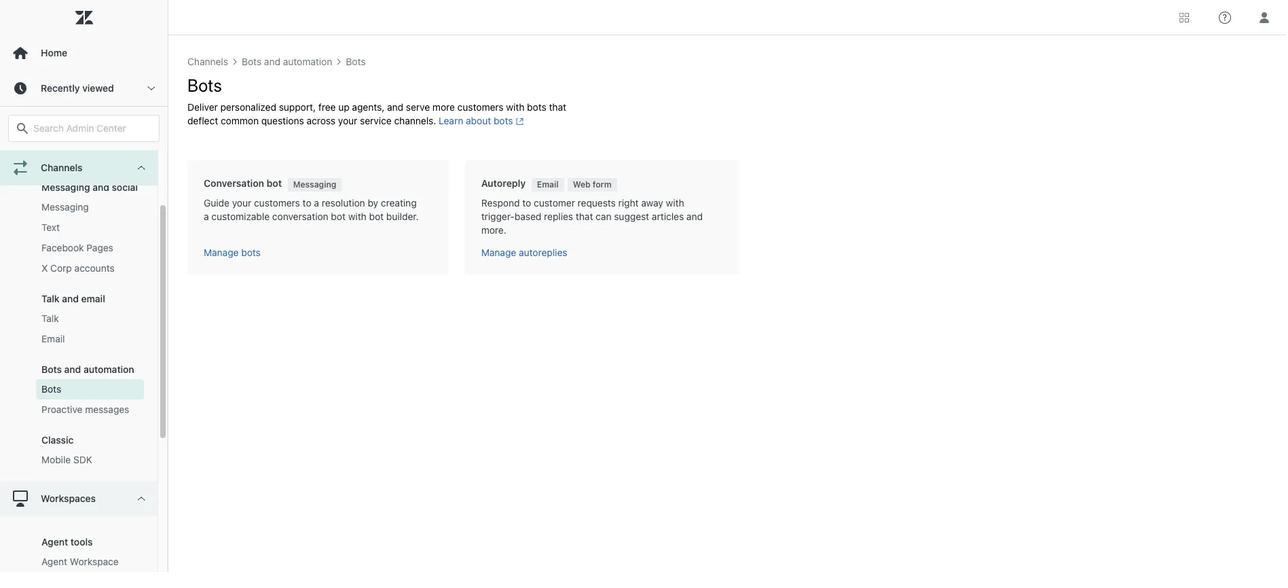 Task type: locate. For each thing, give the bounding box(es) containing it.
and left "email"
[[62, 293, 79, 304]]

messaging for messaging and social
[[41, 181, 90, 193]]

tree item
[[0, 126, 158, 481], [0, 481, 158, 572]]

bots inside bots link
[[41, 383, 61, 395]]

messaging up text
[[41, 201, 89, 213]]

messaging up messaging element
[[41, 181, 90, 193]]

and for talk
[[62, 293, 79, 304]]

talk
[[41, 293, 60, 304], [41, 313, 59, 324]]

1 vertical spatial bots
[[41, 383, 61, 395]]

messaging link
[[36, 197, 144, 217]]

classic
[[41, 434, 74, 446]]

1 messaging from the top
[[41, 181, 90, 193]]

agent tools element
[[41, 536, 93, 548]]

and up bots link
[[64, 363, 81, 375]]

channels button
[[0, 150, 158, 185]]

0 vertical spatial bots
[[41, 363, 62, 375]]

agent workspace element
[[41, 555, 119, 569]]

mobile sdk link
[[36, 450, 144, 470]]

bots element
[[41, 382, 61, 396]]

workspaces
[[41, 493, 96, 504]]

0 vertical spatial talk
[[41, 293, 60, 304]]

messaging
[[41, 181, 90, 193], [41, 201, 89, 213]]

x
[[41, 262, 48, 274]]

tree item containing workspaces
[[0, 481, 158, 572]]

2 bots from the top
[[41, 383, 61, 395]]

1 vertical spatial talk
[[41, 313, 59, 324]]

proactive messages element
[[41, 403, 129, 416]]

0 vertical spatial messaging
[[41, 181, 90, 193]]

Search Admin Center field
[[33, 122, 151, 135]]

bots for bots and automation
[[41, 363, 62, 375]]

recently
[[41, 82, 80, 94]]

messaging and social
[[41, 181, 138, 193]]

agent
[[41, 536, 68, 548], [41, 556, 67, 567]]

email link
[[36, 329, 144, 349]]

1 vertical spatial and
[[62, 293, 79, 304]]

agent workspace link
[[36, 552, 144, 572]]

agent left the tools
[[41, 536, 68, 548]]

talk inside talk link
[[41, 313, 59, 324]]

agent down agent tools element
[[41, 556, 67, 567]]

2 agent from the top
[[41, 556, 67, 567]]

0 vertical spatial and
[[93, 181, 109, 193]]

sdk
[[73, 454, 92, 465]]

tree
[[0, 126, 168, 572]]

facebook pages element
[[41, 241, 113, 255]]

talk link
[[36, 308, 144, 329]]

2 tree item from the top
[[0, 481, 158, 572]]

talk up the talk element
[[41, 293, 60, 304]]

tree inside primary element
[[0, 126, 168, 572]]

email
[[41, 333, 65, 344]]

1 talk from the top
[[41, 293, 60, 304]]

recently viewed
[[41, 82, 114, 94]]

none search field inside primary element
[[1, 115, 166, 142]]

talk up email
[[41, 313, 59, 324]]

2 messaging from the top
[[41, 201, 89, 213]]

bots up proactive
[[41, 383, 61, 395]]

agent workspace
[[41, 556, 119, 567]]

email element
[[41, 332, 65, 346]]

messages
[[85, 404, 129, 415]]

2 talk from the top
[[41, 313, 59, 324]]

1 vertical spatial messaging
[[41, 201, 89, 213]]

automation
[[84, 363, 134, 375]]

channels
[[41, 162, 83, 173]]

None search field
[[1, 115, 166, 142]]

workspaces button
[[0, 481, 158, 516]]

talk and email
[[41, 293, 105, 304]]

1 bots from the top
[[41, 363, 62, 375]]

tree containing channels
[[0, 126, 168, 572]]

and
[[93, 181, 109, 193], [62, 293, 79, 304], [64, 363, 81, 375]]

workspace
[[70, 556, 119, 567]]

1 tree item from the top
[[0, 126, 158, 481]]

pages
[[87, 242, 113, 253]]

1 agent from the top
[[41, 536, 68, 548]]

classic element
[[41, 434, 74, 446]]

2 vertical spatial and
[[64, 363, 81, 375]]

proactive messages link
[[36, 399, 144, 420]]

1 vertical spatial agent
[[41, 556, 67, 567]]

and up messaging link at left top
[[93, 181, 109, 193]]

talk for talk and email
[[41, 293, 60, 304]]

0 vertical spatial agent
[[41, 536, 68, 548]]

bots up bots element
[[41, 363, 62, 375]]

bots
[[41, 363, 62, 375], [41, 383, 61, 395]]



Task type: describe. For each thing, give the bounding box(es) containing it.
x corp accounts element
[[41, 262, 115, 275]]

messaging element
[[41, 200, 89, 214]]

user menu image
[[1256, 8, 1274, 26]]

social
[[112, 181, 138, 193]]

messaging and social element
[[41, 181, 138, 193]]

home
[[41, 47, 67, 58]]

facebook
[[41, 242, 84, 253]]

mobile sdk
[[41, 454, 92, 465]]

proactive
[[41, 404, 83, 415]]

bots for bots
[[41, 383, 61, 395]]

talk element
[[41, 312, 59, 325]]

bots and automation
[[41, 363, 134, 375]]

tools
[[71, 536, 93, 548]]

x corp accounts link
[[36, 258, 144, 279]]

primary element
[[0, 0, 168, 572]]

recently viewed button
[[0, 71, 168, 106]]

and for bots
[[64, 363, 81, 375]]

tree item containing channels
[[0, 126, 158, 481]]

facebook pages link
[[36, 238, 144, 258]]

zendesk products image
[[1180, 13, 1190, 22]]

mobile sdk element
[[41, 453, 92, 467]]

facebook pages
[[41, 242, 113, 253]]

talk and email element
[[41, 293, 105, 304]]

mobile
[[41, 454, 71, 465]]

text link
[[36, 217, 144, 238]]

bots link
[[36, 379, 144, 399]]

email
[[81, 293, 105, 304]]

messaging for messaging
[[41, 201, 89, 213]]

home button
[[0, 35, 168, 71]]

proactive messages
[[41, 404, 129, 415]]

viewed
[[82, 82, 114, 94]]

agent for agent workspace
[[41, 556, 67, 567]]

agent tools
[[41, 536, 93, 548]]

accounts
[[74, 262, 115, 274]]

help image
[[1220, 11, 1232, 23]]

text
[[41, 221, 60, 233]]

channels group
[[0, 162, 158, 481]]

bots and automation element
[[41, 363, 134, 375]]

workspaces group
[[0, 516, 158, 572]]

x corp accounts
[[41, 262, 115, 274]]

text element
[[41, 221, 60, 234]]

talk for talk
[[41, 313, 59, 324]]

and for messaging
[[93, 181, 109, 193]]

agent for agent tools
[[41, 536, 68, 548]]

corp
[[50, 262, 72, 274]]



Task type: vqa. For each thing, say whether or not it's contained in the screenshot.
'Views' image
no



